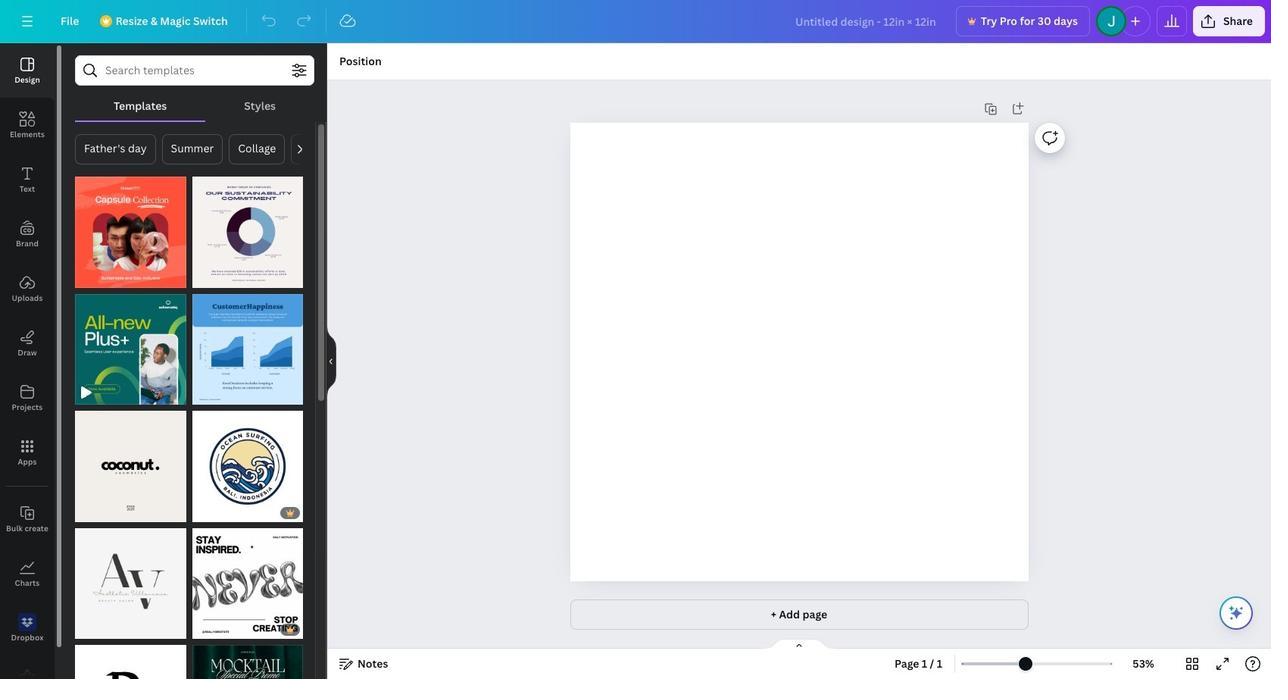 Task type: vqa. For each thing, say whether or not it's contained in the screenshot.
Select for Select the dropdown options to choose the Translate to and Apply to page .
no



Task type: describe. For each thing, give the bounding box(es) containing it.
Zoom button
[[1120, 652, 1169, 676]]

blue clean & professional line charts business professional instagram post image
[[192, 294, 303, 405]]

cream blue clean & professional donut charts business professional instagram post group
[[192, 168, 303, 288]]

black & white minimalist aesthetic initials font logo image
[[75, 528, 186, 639]]

launch facebook feed ad in bright red chic photocentric frames style group
[[75, 168, 186, 288]]

quick actions image
[[1228, 604, 1246, 622]]

side panel tab list
[[0, 43, 55, 679]]

blue and white circle surfing club logo image
[[192, 411, 303, 522]]

green white minimalist photocentric beverage introduction instagram post group
[[192, 636, 303, 679]]

black and white minimalist typography chrome motivational quote instagram post group
[[192, 519, 303, 639]]

blue clean & professional line charts business professional instagram post group
[[192, 285, 303, 405]]

show pages image
[[763, 638, 836, 650]]

launch facebook feed ad in bright red chic photocentric frames style image
[[75, 177, 186, 288]]

blue and white circle surfing club logo group
[[192, 402, 303, 522]]



Task type: locate. For each thing, give the bounding box(es) containing it.
Design title text field
[[784, 6, 950, 36]]

main menu bar
[[0, 0, 1272, 43]]

black and white minimalist typography chrome motivational quote instagram post image
[[192, 528, 303, 639]]

Search templates search field
[[105, 56, 284, 85]]

launch facebook feed ad group
[[75, 285, 186, 405]]

black white elegant monogram initial name logo group
[[75, 636, 186, 679]]

black and white aesthetic minimalist modern simple typography coconut cosmetics logo image
[[75, 411, 186, 522]]

hide image
[[327, 325, 337, 398]]

cream blue clean & professional donut charts business professional instagram post image
[[192, 177, 303, 288]]

black and white aesthetic minimalist modern simple typography coconut cosmetics logo group
[[75, 402, 186, 522]]

black & white minimalist aesthetic initials font logo group
[[75, 519, 186, 639]]

black white elegant monogram initial name logo image
[[75, 645, 186, 679]]



